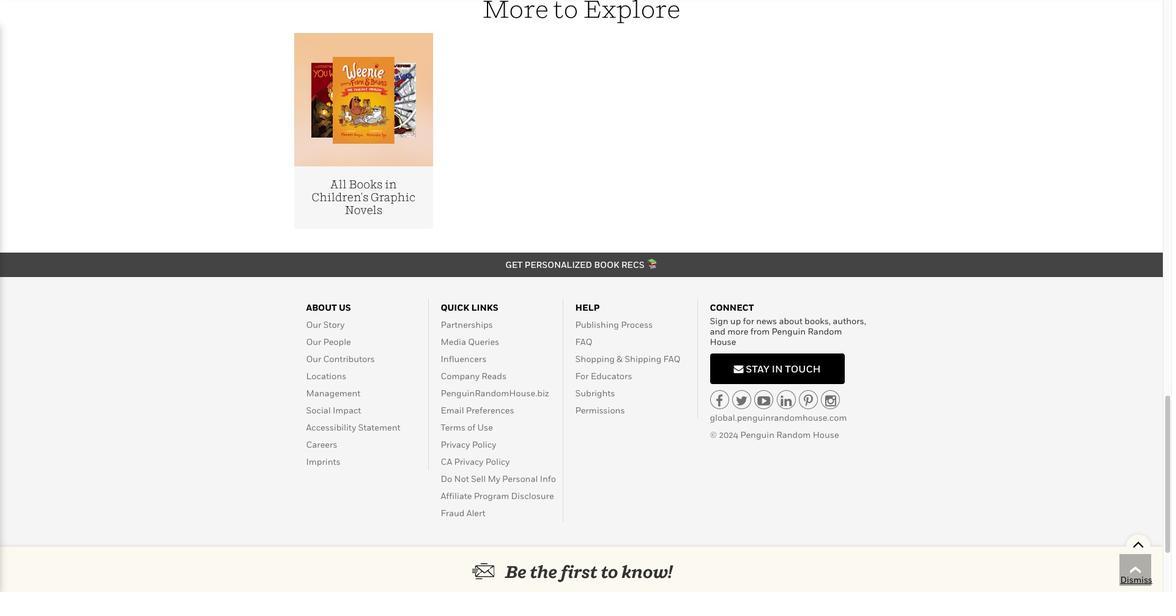 Task type: describe. For each thing, give the bounding box(es) containing it.
dismiss
[[1121, 575, 1153, 585]]

do
[[441, 474, 452, 484]]

story
[[323, 320, 345, 330]]

subrights
[[575, 388, 615, 398]]

2024
[[719, 429, 739, 440]]

0 horizontal spatial house
[[455, 568, 481, 578]]

publishing process
[[575, 320, 653, 330]]

&
[[617, 354, 623, 364]]

connect sign up for news about books, authors, and more from penguin random house
[[710, 302, 866, 347]]

company
[[441, 371, 480, 381]]

social impact
[[306, 405, 361, 416]]

© 2024 penguin random house
[[710, 429, 839, 440]]

novels
[[345, 204, 382, 216]]

for educators
[[575, 371, 632, 381]]

media
[[441, 337, 466, 347]]

1 vertical spatial penguin
[[741, 429, 775, 440]]

fraud
[[441, 508, 465, 518]]

get personalized book recs 📚
[[506, 260, 658, 270]]

know!
[[621, 562, 673, 582]]

educators
[[591, 371, 632, 381]]

network
[[483, 568, 517, 578]]

authors,
[[833, 316, 866, 326]]

terms of use
[[441, 422, 493, 433]]

2 vertical spatial random
[[419, 568, 453, 578]]

partnerships link
[[441, 320, 493, 330]]

our for our story
[[306, 320, 321, 330]]

shipping
[[625, 354, 662, 364]]

influencers link
[[441, 354, 487, 364]]

influencers
[[441, 354, 487, 364]]

visit us on twitter image
[[736, 394, 748, 407]]

media queries link
[[441, 337, 499, 347]]

ca
[[441, 457, 452, 467]]

faq link
[[575, 337, 593, 347]]

contributors
[[323, 354, 375, 364]]

and
[[710, 326, 726, 337]]

process
[[621, 320, 653, 330]]

be the first to know!
[[505, 562, 673, 582]]

permissions link
[[575, 405, 625, 416]]

info
[[540, 474, 556, 484]]

our contributors link
[[306, 354, 375, 364]]

book
[[594, 260, 619, 270]]

random inside connect sign up for news about books, authors, and more from penguin random house
[[808, 326, 842, 337]]

not
[[454, 474, 469, 484]]

visit us on youtube image
[[758, 394, 770, 407]]

media queries
[[441, 337, 499, 347]]

global.penguinrandomhouse.com link
[[710, 412, 847, 423]]

privacy policy
[[441, 439, 496, 450]]

of
[[468, 422, 476, 433]]

personal
[[502, 474, 538, 484]]

alert
[[467, 508, 486, 518]]

management
[[306, 388, 361, 398]]

other
[[313, 568, 335, 578]]

permissions
[[575, 405, 625, 416]]

social impact link
[[306, 405, 361, 416]]

program
[[474, 491, 509, 501]]

our people link
[[306, 337, 351, 347]]

links
[[471, 302, 499, 313]]

visit us on instagram image
[[825, 394, 836, 407]]

terms of use link
[[441, 422, 493, 433]]

do not sell my personal info link
[[441, 474, 556, 484]]

all books in children's graphic novels link
[[294, 33, 433, 229]]

0 horizontal spatial the
[[368, 568, 381, 578]]

about us
[[306, 302, 351, 313]]

publishing
[[575, 320, 619, 330]]

for educators link
[[575, 371, 632, 381]]

touch
[[785, 363, 821, 375]]

help
[[575, 302, 600, 313]]

use
[[478, 422, 493, 433]]

2 vertical spatial penguin
[[383, 568, 417, 578]]

ca privacy policy link
[[441, 457, 510, 467]]

1 horizontal spatial faq
[[664, 354, 681, 364]]

0 horizontal spatial in
[[358, 568, 366, 578]]

partnerships
[[441, 320, 493, 330]]

quick
[[441, 302, 469, 313]]

careers link
[[306, 439, 337, 450]]

1 vertical spatial privacy
[[454, 457, 484, 467]]

email preferences link
[[441, 405, 514, 416]]

children's graphic novels image
[[311, 57, 416, 144]]

affiliate
[[441, 491, 472, 501]]

visit
[[294, 568, 311, 578]]

1 vertical spatial policy
[[486, 457, 510, 467]]

envelope image
[[734, 364, 744, 374]]

penguin inside connect sign up for news about books, authors, and more from penguin random house
[[772, 326, 806, 337]]

first
[[561, 562, 598, 582]]



Task type: locate. For each thing, give the bounding box(es) containing it.
shopping & shipping faq link
[[575, 354, 681, 364]]

fraud alert
[[441, 508, 486, 518]]

books
[[349, 178, 383, 191]]

fraud alert link
[[441, 508, 486, 518]]

1 vertical spatial our
[[306, 337, 321, 347]]

from
[[751, 326, 770, 337]]

shopping & shipping faq
[[575, 354, 681, 364]]

in right books
[[385, 178, 397, 191]]

0 vertical spatial faq
[[575, 337, 593, 347]]

for
[[575, 371, 589, 381]]

our down our story
[[306, 337, 321, 347]]

2 horizontal spatial in
[[772, 363, 783, 375]]

house down sign
[[710, 336, 736, 347]]

us
[[339, 302, 351, 313]]

in inside 'popup button'
[[772, 363, 783, 375]]

0 vertical spatial house
[[710, 336, 736, 347]]

queries
[[468, 337, 499, 347]]

2 horizontal spatial house
[[813, 429, 839, 440]]

quick links
[[441, 302, 499, 313]]

reads
[[482, 371, 507, 381]]

faq up shopping
[[575, 337, 593, 347]]

1 horizontal spatial the
[[530, 562, 557, 582]]

be
[[505, 562, 527, 582]]

1 horizontal spatial house
[[710, 336, 736, 347]]

1 horizontal spatial in
[[385, 178, 397, 191]]

expand/collapse sign up banner image
[[1133, 535, 1145, 553]]

visit other sites in the penguin random house network
[[294, 568, 517, 578]]

penguinrandomhouse.biz
[[441, 388, 549, 398]]

penguin right from at the bottom right of page
[[772, 326, 806, 337]]

house down visit us on instagram icon
[[813, 429, 839, 440]]

all books in children's graphic novels
[[312, 178, 416, 216]]

our
[[306, 320, 321, 330], [306, 337, 321, 347], [306, 354, 321, 364]]

accessibility statement
[[306, 422, 400, 433]]

statement
[[358, 422, 400, 433]]

affiliate program disclosure link
[[441, 491, 554, 501]]

📚
[[647, 260, 658, 270]]

stay in touch
[[744, 363, 821, 375]]

imprints link
[[306, 457, 341, 467]]

books,
[[805, 316, 831, 326]]

privacy policy link
[[441, 439, 496, 450]]

1 vertical spatial faq
[[664, 354, 681, 364]]

visit us on facebook image
[[716, 394, 723, 407]]

0 vertical spatial privacy
[[441, 439, 470, 450]]

0 vertical spatial penguin
[[772, 326, 806, 337]]

up
[[730, 316, 741, 326]]

3 our from the top
[[306, 354, 321, 364]]

get
[[506, 260, 523, 270]]

the
[[530, 562, 557, 582], [368, 568, 381, 578]]

dismiss link
[[1121, 574, 1153, 586]]

shopping
[[575, 354, 615, 364]]

0 vertical spatial policy
[[472, 439, 496, 450]]

1 vertical spatial random
[[777, 429, 811, 440]]

in right stay
[[772, 363, 783, 375]]

affiliate program disclosure
[[441, 491, 554, 501]]

company reads
[[441, 371, 507, 381]]

graphic
[[371, 191, 416, 204]]

our down the 'about'
[[306, 320, 321, 330]]

©
[[710, 429, 717, 440]]

in right sites
[[358, 568, 366, 578]]

terms
[[441, 422, 465, 433]]

management link
[[306, 388, 361, 398]]

stay
[[746, 363, 770, 375]]

0 vertical spatial random
[[808, 326, 842, 337]]

to
[[601, 562, 618, 582]]

0 vertical spatial our
[[306, 320, 321, 330]]

faq right shipping
[[664, 354, 681, 364]]

recs
[[621, 260, 645, 270]]

my
[[488, 474, 500, 484]]

house inside connect sign up for news about books, authors, and more from penguin random house
[[710, 336, 736, 347]]

privacy down privacy policy link
[[454, 457, 484, 467]]

privacy down terms
[[441, 439, 470, 450]]

email preferences
[[441, 405, 514, 416]]

our for our people
[[306, 337, 321, 347]]

house left the network
[[455, 568, 481, 578]]

0 vertical spatial in
[[385, 178, 397, 191]]

policy up do not sell my personal info 'link'
[[486, 457, 510, 467]]

people
[[323, 337, 351, 347]]

visit us on pinterest image
[[804, 394, 813, 407]]

about
[[306, 302, 337, 313]]

2 vertical spatial our
[[306, 354, 321, 364]]

policy down use
[[472, 439, 496, 450]]

1 vertical spatial in
[[772, 363, 783, 375]]

global.penguinrandomhouse.com
[[710, 412, 847, 423]]

do not sell my personal info
[[441, 474, 556, 484]]

disclosure
[[511, 491, 554, 501]]

all
[[330, 178, 347, 191]]

imprints
[[306, 457, 341, 467]]

visit us on linkedin image
[[781, 394, 792, 407]]

locations link
[[306, 371, 346, 381]]

publishing process link
[[575, 320, 653, 330]]

locations
[[306, 371, 346, 381]]

subrights link
[[575, 388, 615, 398]]

house
[[710, 336, 736, 347], [813, 429, 839, 440], [455, 568, 481, 578]]

our story link
[[306, 320, 345, 330]]

about us link
[[306, 302, 351, 313]]

accessibility statement link
[[306, 422, 400, 433]]

for
[[743, 316, 754, 326]]

email
[[441, 405, 464, 416]]

our contributors
[[306, 354, 375, 364]]

privacy
[[441, 439, 470, 450], [454, 457, 484, 467]]

the right sites
[[368, 568, 381, 578]]

our for our contributors
[[306, 354, 321, 364]]

2 our from the top
[[306, 337, 321, 347]]

penguinrandomhouse.biz link
[[441, 388, 549, 398]]

our up locations
[[306, 354, 321, 364]]

in inside all books in children's graphic novels
[[385, 178, 397, 191]]

2 vertical spatial house
[[455, 568, 481, 578]]

0 horizontal spatial faq
[[575, 337, 593, 347]]

in
[[385, 178, 397, 191], [772, 363, 783, 375], [358, 568, 366, 578]]

news
[[756, 316, 777, 326]]

children's
[[312, 191, 369, 204]]

ca privacy policy
[[441, 457, 510, 467]]

about
[[779, 316, 803, 326]]

1 vertical spatial house
[[813, 429, 839, 440]]

2 vertical spatial in
[[358, 568, 366, 578]]

the right "be" in the bottom of the page
[[530, 562, 557, 582]]

penguin right sites
[[383, 568, 417, 578]]

1 our from the top
[[306, 320, 321, 330]]

penguin down "global.penguinrandomhouse.com" link
[[741, 429, 775, 440]]

careers
[[306, 439, 337, 450]]

sites
[[337, 568, 356, 578]]



Task type: vqa. For each thing, say whether or not it's contained in the screenshot.
Impact
yes



